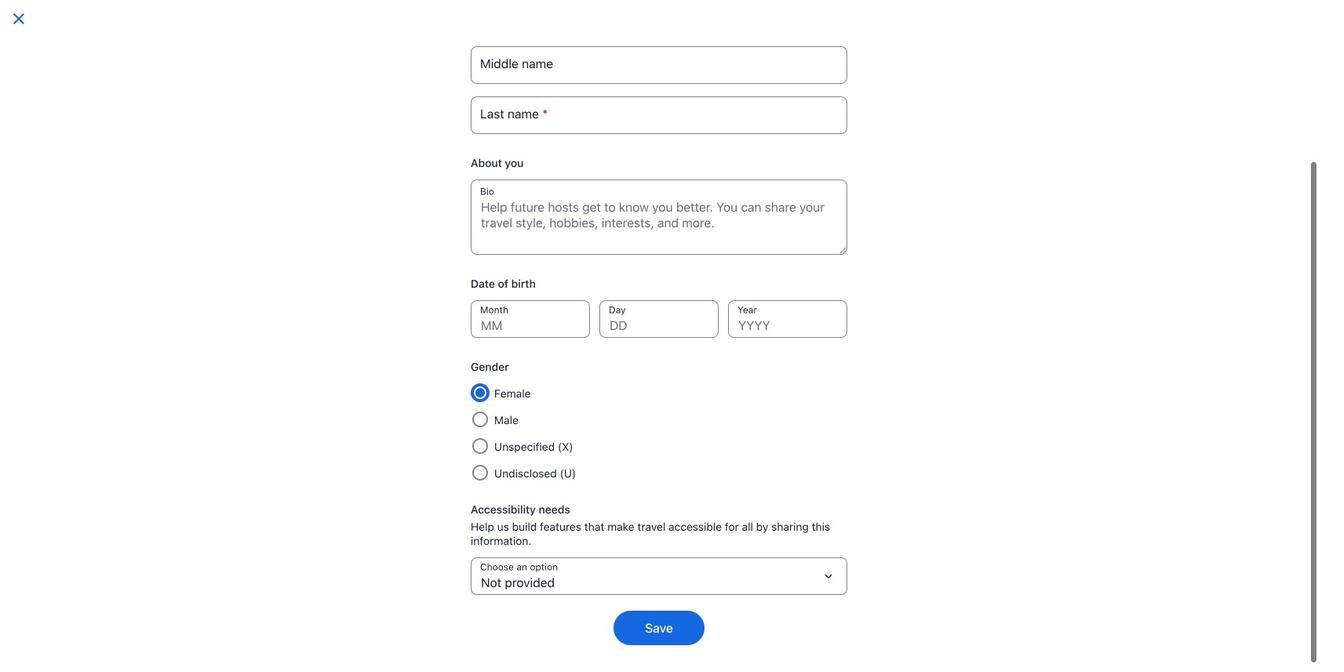 Task type: locate. For each thing, give the bounding box(es) containing it.
close image
[[9, 9, 28, 28]]

None text field
[[471, 46, 848, 84], [471, 97, 848, 134], [471, 46, 848, 84], [471, 97, 848, 134]]

main content
[[465, 75, 1130, 665]]

Help future hosts get to know you better. You can share your travel style, hobbies, interests, and more. text field
[[471, 180, 848, 255]]

DD telephone field
[[600, 301, 719, 338]]

dialog
[[0, 0, 1319, 665]]

MM telephone field
[[471, 301, 590, 338]]



Task type: describe. For each thing, give the bounding box(es) containing it.
YYYY telephone field
[[728, 301, 848, 338]]



Task type: vqa. For each thing, say whether or not it's contained in the screenshot.
application
no



